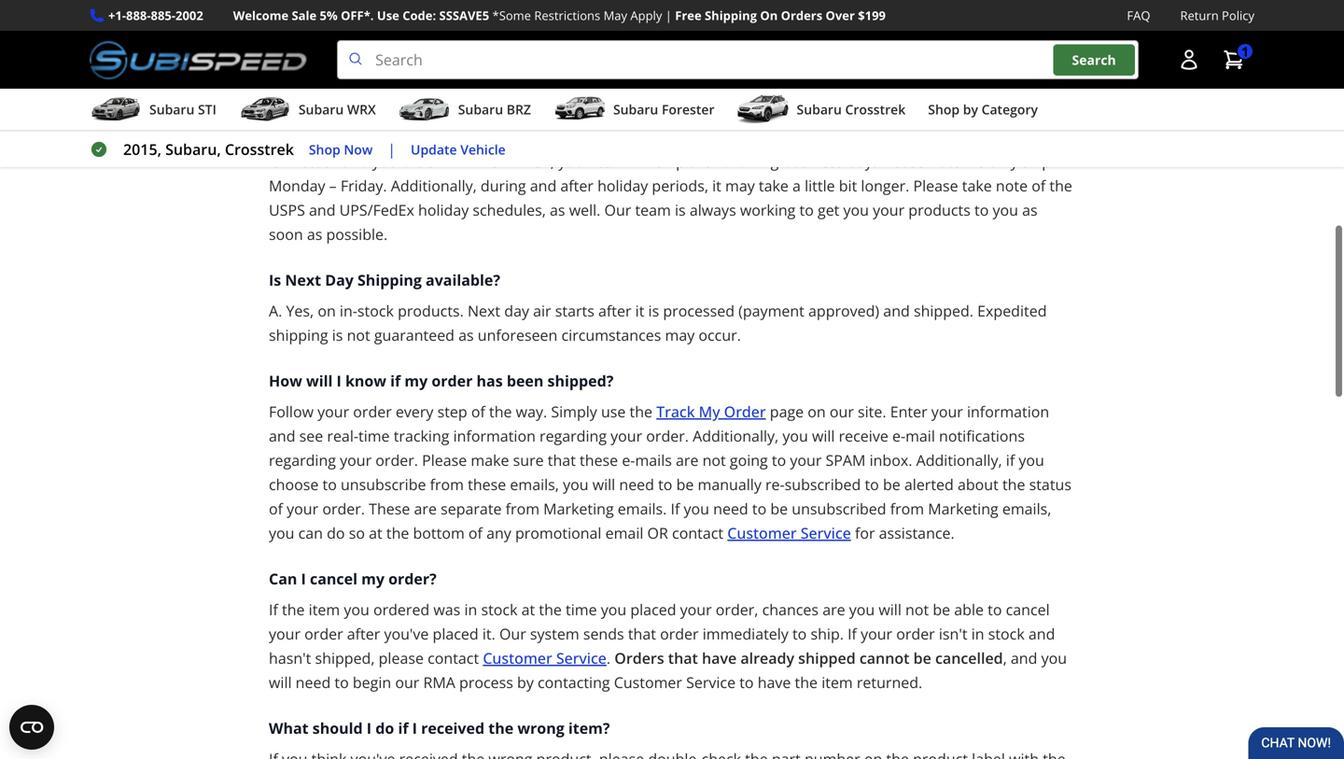 Task type: locate. For each thing, give the bounding box(es) containing it.
if for you
[[269, 127, 279, 147]]

may inside a. yes, on in-stock products. next day air starts after it is processed (payment approved) and shipped. expedited shipping is not guaranteed as unforeseen circumstances may occur.
[[665, 325, 695, 345]]

if up only
[[986, 127, 995, 147]]

update vehicle
[[411, 140, 506, 158]]

1 horizontal spatial regarding
[[540, 426, 607, 446]]

contacting
[[538, 672, 610, 693]]

item inside , and you will need to begin our rma process by contacting customer service to have the item returned.
[[822, 672, 853, 693]]

2 vertical spatial are
[[823, 600, 846, 620]]

to down mails
[[658, 474, 673, 495]]

wrong
[[518, 718, 565, 738]]

our inside , and you will need to begin our rma process by contacting customer service to have the item returned.
[[395, 672, 420, 693]]

an up after
[[459, 127, 477, 147]]

over
[[345, 2, 376, 22]]

for inside for orders over $199 in the contiguous us lower 48 states (excluding alaska, hawaii and puerto rico), shipping via ground shipping is free!!! some parts require additional handling charges due to size or weight. free truck freight shipping is to the closest terminal. there is an extra charge for delivery to your residence.
[[684, 51, 704, 71]]

3 subaru from the left
[[458, 100, 503, 118]]

0 vertical spatial note
[[929, 151, 961, 171]]

0 vertical spatial day.
[[952, 127, 982, 147]]

customer service . orders that have already shipped cannot be cancelled
[[483, 648, 1003, 668]]

2 horizontal spatial after
[[599, 301, 632, 321]]

customer down re-
[[728, 523, 797, 543]]

your up business
[[773, 127, 806, 147]]

0 vertical spatial contact
[[672, 523, 724, 543]]

1 vertical spatial on
[[318, 301, 336, 321]]

to left get
[[800, 200, 814, 220]]

0 vertical spatial may
[[726, 176, 755, 196]]

+1-
[[108, 7, 126, 24]]

1 vertical spatial if
[[1006, 450, 1015, 470]]

orders up due
[[781, 7, 823, 24]]

2 vertical spatial in-
[[340, 301, 358, 321]]

update
[[411, 140, 457, 158]]

service down "unsubscribed"
[[801, 523, 851, 543]]

1 how from the top
[[269, 96, 302, 116]]

1 horizontal spatial do
[[376, 718, 394, 738]]

3pm up following
[[704, 127, 736, 147]]

by left category
[[963, 100, 979, 118]]

charge
[[633, 51, 680, 71]]

button image
[[1178, 49, 1201, 71]]

for orders over $199 in the contiguous us lower 48 states (excluding alaska, hawaii and puerto rico), shipping via ground shipping is free!!! some parts require additional handling charges due to size or weight. free truck freight shipping is to the closest terminal. there is an extra charge for delivery to your residence.
[[269, 2, 1058, 71]]

0 vertical spatial shipping
[[705, 7, 757, 24]]

service
[[801, 523, 851, 543], [556, 648, 607, 668]]

0 horizontal spatial may
[[665, 325, 695, 345]]

how long does it take to ship my order?
[[269, 96, 564, 116]]

have
[[702, 648, 737, 668], [758, 672, 791, 693]]

order
[[392, 127, 432, 147], [609, 127, 649, 147], [402, 151, 440, 171], [432, 371, 473, 391], [353, 402, 392, 422], [305, 624, 343, 644], [660, 624, 699, 644], [897, 624, 935, 644]]

follow your order every step of the way. simply use the track my order
[[269, 402, 766, 422]]

are up bottom
[[414, 499, 437, 519]]

cancel
[[310, 569, 358, 589], [1006, 600, 1050, 620]]

0 vertical spatial our
[[830, 402, 854, 422]]

0 vertical spatial not
[[347, 325, 370, 345]]

extra
[[593, 51, 629, 71]]

2 how from the top
[[269, 371, 302, 391]]

crosstrek
[[846, 100, 906, 118], [225, 139, 294, 159]]

subaru up place
[[299, 100, 344, 118]]

as left well.
[[550, 200, 565, 220]]

have up the service to
[[702, 648, 737, 668]]

item down can i cancel my order? on the left bottom of page
[[309, 600, 340, 620]]

time for the
[[566, 600, 597, 620]]

going
[[730, 450, 768, 470]]

next inside a. yes, on in-stock products. next day air starts after it is processed (payment approved) and shipped. expedited shipping is not guaranteed as unforeseen circumstances may occur.
[[468, 301, 501, 321]]

does
[[342, 96, 377, 116]]

1 vertical spatial after
[[599, 301, 632, 321]]

require
[[534, 26, 585, 46]]

update vehicle button
[[411, 139, 506, 160]]

please down tracking
[[422, 450, 467, 470]]

you down only
[[993, 200, 1019, 220]]

service for .
[[556, 648, 607, 668]]

in- inside a. yes, on in-stock products. next day air starts after it is processed (payment approved) and shipped. expedited shipping is not guaranteed as unforeseen circumstances may occur.
[[340, 301, 358, 321]]

2 vertical spatial my
[[361, 569, 385, 589]]

0 vertical spatial customer
[[728, 523, 797, 543]]

est, up during
[[526, 151, 555, 171]]

1 horizontal spatial it
[[636, 301, 645, 321]]

lower
[[566, 2, 604, 22]]

1 vertical spatial placed
[[433, 624, 479, 644]]

1 vertical spatial orders
[[615, 648, 664, 668]]

see
[[299, 426, 323, 446]]

0 vertical spatial by
[[963, 100, 979, 118]]

crosstrek down a subaru wrx thumbnail image
[[225, 139, 294, 159]]

shop left now
[[309, 140, 341, 158]]

shipping
[[705, 7, 757, 24], [358, 270, 422, 290]]

service up contacting
[[556, 648, 607, 668]]

subaru left sti
[[149, 100, 195, 118]]

0 vertical spatial information
[[967, 402, 1050, 422]]

1 horizontal spatial crosstrek
[[846, 100, 906, 118]]

to down shipped,
[[335, 672, 349, 693]]

mails
[[635, 450, 672, 470]]

on up after
[[436, 127, 455, 147]]

1 vertical spatial not
[[703, 450, 726, 470]]

885-
[[151, 7, 176, 24]]

free down rico),
[[937, 26, 968, 46]]

an left extra
[[572, 51, 589, 71]]

1 horizontal spatial customer
[[614, 672, 683, 693]]

these down make
[[468, 474, 506, 495]]

ordered
[[373, 600, 430, 620]]

contiguous
[[462, 2, 539, 22]]

day. up bit
[[848, 151, 877, 171]]

free inside for orders over $199 in the contiguous us lower 48 states (excluding alaska, hawaii and puerto rico), shipping via ground shipping is free!!! some parts require additional handling charges due to size or weight. free truck freight shipping is to the closest terminal. there is an extra charge for delivery to your residence.
[[937, 26, 968, 46]]

code:
[[403, 7, 436, 24]]

1 subaru from the left
[[149, 100, 195, 118]]

1 horizontal spatial information
[[967, 402, 1050, 422]]

0 horizontal spatial free
[[675, 7, 702, 24]]

marketing down about
[[928, 499, 999, 519]]

placed
[[631, 600, 677, 620], [433, 624, 479, 644]]

additionally, inside if your item is in-stock and you order after 3pm est, your item will ship the following business day. please note we only ship monday – friday. additionally, during and after holiday periods, it may take a little bit longer. please take note of the usps and ups/fedex holiday schedules, as well. our team is always working to get you your products to you as soon as possible.
[[391, 176, 477, 196]]

on inside a. yes, on in-stock products. next day air starts after it is processed (payment approved) and shipped. expedited shipping is not guaranteed as unforeseen circumstances may occur.
[[318, 301, 336, 321]]

stock up it.
[[481, 600, 518, 620]]

to down charges
[[767, 51, 781, 71]]

customer service link down re-
[[728, 523, 851, 543]]

shipping
[[975, 2, 1035, 22], [323, 26, 383, 46], [269, 51, 328, 71], [269, 325, 328, 345]]

choose
[[269, 474, 319, 495]]

1 vertical spatial order?
[[389, 569, 437, 589]]

on down day
[[318, 301, 336, 321]]

of right "step"
[[471, 402, 485, 422]]

3pm inside if your item is in-stock and you order after 3pm est, your item will ship the following business day. please note we only ship monday – friday. additionally, during and after holiday periods, it may take a little bit longer. please take note of the usps and ups/fedex holiday schedules, as well. our team is always working to get you your products to you as soon as possible.
[[491, 151, 522, 171]]

orders right .
[[615, 648, 664, 668]]

4 subaru from the left
[[613, 100, 659, 118]]

1 horizontal spatial have
[[758, 672, 791, 693]]

email
[[606, 523, 644, 543]]

how up follow
[[269, 371, 302, 391]]

it inside a. yes, on in-stock products. next day air starts after it is processed (payment approved) and shipped. expedited shipping is not guaranteed as unforeseen circumstances may occur.
[[636, 301, 645, 321]]

that up the service to
[[668, 648, 698, 668]]

puerto
[[883, 2, 930, 22]]

0 vertical spatial it
[[381, 96, 392, 116]]

time inside page on our site. enter your information and see real-time tracking information regarding your order. additionally, you will receive e-mail notifications regarding your order. please make sure that these e-mails are not going to your spam inbox. additionally, if you choose to unsubscribe from these emails, you will need to be manually re-subscribed to be alerted about the status of your order. these are separate from marketing emails. if you need to be unsubscribed from marketing emails, you can do so at the bottom of any promotional email or contact
[[359, 426, 390, 446]]

1 horizontal spatial emails,
[[1003, 499, 1052, 519]]

1 vertical spatial are
[[414, 499, 437, 519]]

time up sends
[[566, 600, 597, 620]]

0 horizontal spatial it
[[381, 96, 392, 116]]

shop for shop by category
[[928, 100, 960, 118]]

will inside if the item you ordered was in stock at the time you placed your order, chances are you will not be able to cancel your order after you've placed it. our system sends that order immediately to ship. if your order isn't in stock and hasn't shipped, please contact
[[879, 600, 902, 620]]

0 vertical spatial customer service link
[[728, 523, 851, 543]]

order inside if your item is in-stock and you order after 3pm est, your item will ship the following business day. please note we only ship monday – friday. additionally, during and after holiday periods, it may take a little bit longer. please take note of the usps and ups/fedex holiday schedules, as well. our team is always working to get you your products to you as soon as possible.
[[402, 151, 440, 171]]

it
[[381, 96, 392, 116], [713, 176, 722, 196], [636, 301, 645, 321]]

search input field
[[337, 40, 1139, 79]]

on inside page on our site. enter your information and see real-time tracking information regarding your order. additionally, you will receive e-mail notifications regarding your order. please make sure that these e-mails are not going to your spam inbox. additionally, if you choose to unsubscribe from these emails, you will need to be manually re-subscribed to be alerted about the status of your order. these are separate from marketing emails. if you need to be unsubscribed from marketing emails, you can do so at the bottom of any promotional email or contact
[[808, 402, 826, 422]]

if inside if your item is in-stock and you order after 3pm est, your item will ship the following business day. please note we only ship monday – friday. additionally, during and after holiday periods, it may take a little bit longer. please take note of the usps and ups/fedex holiday schedules, as well. our team is always working to get you your products to you as soon as possible.
[[986, 127, 995, 147]]

to inside , and you will need to begin our rma process by contacting customer service to have the item returned.
[[335, 672, 349, 693]]

shipping down off*. on the left of the page
[[323, 26, 383, 46]]

1 horizontal spatial day.
[[952, 127, 982, 147]]

1 horizontal spatial may
[[726, 176, 755, 196]]

subaru inside dropdown button
[[149, 100, 195, 118]]

same
[[909, 127, 948, 147]]

1 horizontal spatial service
[[801, 523, 851, 543]]

how for how long does it take to ship my order?
[[269, 96, 302, 116]]

contact inside page on our site. enter your information and see real-time tracking information regarding your order. additionally, you will receive e-mail notifications regarding your order. please make sure that these e-mails are not going to your spam inbox. additionally, if you choose to unsubscribe from these emails, you will need to be manually re-subscribed to be alerted about the status of your order. these are separate from marketing emails. if you need to be unsubscribed from marketing emails, you can do so at the bottom of any promotional email or contact
[[672, 523, 724, 543]]

0 horizontal spatial holiday
[[418, 200, 469, 220]]

use
[[601, 402, 626, 422]]

cancel up ,
[[1006, 600, 1050, 620]]

your up can
[[287, 499, 319, 519]]

1 horizontal spatial order.
[[376, 450, 418, 470]]

subaru forester button
[[554, 93, 715, 130]]

note
[[929, 151, 961, 171], [996, 176, 1028, 196]]

0 horizontal spatial our
[[500, 624, 526, 644]]

,
[[1003, 648, 1007, 668]]

1 vertical spatial do
[[376, 718, 394, 738]]

that inside page on our site. enter your information and see real-time tracking information regarding your order. additionally, you will receive e-mail notifications regarding your order. please make sure that these e-mails are not going to your spam inbox. additionally, if you choose to unsubscribe from these emails, you will need to be manually re-subscribed to be alerted about the status of your order. these are separate from marketing emails. if you need to be unsubscribed from marketing emails, you can do so at the bottom of any promotional email or contact
[[548, 450, 576, 470]]

for
[[684, 51, 704, 71], [855, 523, 875, 543]]

if the item you ordered was in stock at the time you placed your order, chances are you will not be able to cancel your order after you've placed it. our system sends that order immediately to ship. if your order isn't in stock and hasn't shipped, please contact
[[269, 600, 1056, 668]]

it.
[[483, 624, 496, 644]]

0 horizontal spatial time
[[359, 426, 390, 446]]

use
[[377, 7, 400, 24]]

0 vertical spatial on
[[436, 127, 455, 147]]

shop up same
[[928, 100, 960, 118]]

48
[[608, 2, 625, 22]]

and up or
[[853, 2, 879, 22]]

time for real-
[[359, 426, 390, 446]]

1 vertical spatial that
[[628, 624, 656, 644]]

0 vertical spatial do
[[327, 523, 345, 543]]

charges
[[727, 26, 781, 46]]

shipping right day
[[358, 270, 422, 290]]

be left manually at bottom
[[677, 474, 694, 495]]

0 horizontal spatial order.
[[322, 499, 365, 519]]

if for how will i know if my order has been shipped?
[[390, 371, 401, 391]]

day.
[[952, 127, 982, 147], [848, 151, 877, 171]]

will
[[847, 127, 871, 147], [629, 151, 652, 171], [306, 371, 333, 391], [812, 426, 835, 446], [593, 474, 616, 495], [879, 600, 902, 620], [269, 672, 292, 693]]

that inside if the item you ordered was in stock at the time you placed your order, chances are you will not be able to cancel your order after you've placed it. our system sends that order immediately to ship. if your order isn't in stock and hasn't shipped, please contact
[[628, 624, 656, 644]]

3pm up during
[[491, 151, 522, 171]]

0 vertical spatial free
[[675, 7, 702, 24]]

notifications
[[939, 426, 1025, 446]]

0 horizontal spatial at
[[369, 523, 383, 543]]

additionally, up about
[[917, 450, 1003, 470]]

to down inbox.
[[865, 474, 879, 495]]

your down due
[[785, 51, 817, 71]]

faq link
[[1127, 6, 1151, 25]]

0 vertical spatial holiday
[[598, 176, 648, 196]]

closest
[[392, 51, 440, 71]]

subaru for subaru brz
[[458, 100, 503, 118]]

time
[[359, 426, 390, 446], [566, 600, 597, 620]]

begin
[[353, 672, 391, 693]]

subaru for subaru wrx
[[299, 100, 344, 118]]

day
[[325, 270, 354, 290]]

1 horizontal spatial an
[[572, 51, 589, 71]]

our right well.
[[605, 200, 632, 220]]

as right soon
[[307, 224, 322, 244]]

stock inside a. yes, on in-stock products. next day air starts after it is processed (payment approved) and shipped. expedited shipping is not guaranteed as unforeseen circumstances may occur.
[[358, 301, 394, 321]]

1 vertical spatial next
[[468, 301, 501, 321]]

be
[[677, 474, 694, 495], [883, 474, 901, 495], [771, 499, 788, 519], [933, 600, 951, 620], [914, 648, 932, 668]]

time inside if the item you ordered was in stock at the time you placed your order, chances are you will not be able to cancel your order after you've placed it. our system sends that order immediately to ship. if your order isn't in stock and hasn't shipped, please contact
[[566, 600, 597, 620]]

need down "hasn't"
[[296, 672, 331, 693]]

how for how will i know if my order has been shipped?
[[269, 371, 302, 391]]

please
[[881, 151, 926, 171], [914, 176, 959, 196], [422, 450, 467, 470]]

1 horizontal spatial that
[[628, 624, 656, 644]]

1 vertical spatial an
[[459, 127, 477, 147]]

you up status
[[1019, 450, 1045, 470]]

additionally,
[[391, 176, 477, 196], [693, 426, 779, 446], [917, 450, 1003, 470]]

page on our site. enter your information and see real-time tracking information regarding your order. additionally, you will receive e-mail notifications regarding your order. please make sure that these e-mails are not going to your spam inbox. additionally, if you choose to unsubscribe from these emails, you will need to be manually re-subscribed to be alerted about the status of your order. these are separate from marketing emails. if you need to be unsubscribed from marketing emails, you can do so at the bottom of any promotional email or contact
[[269, 402, 1072, 543]]

shop for shop now
[[309, 140, 341, 158]]

1 vertical spatial by
[[517, 672, 534, 693]]

do inside page on our site. enter your information and see real-time tracking information regarding your order. additionally, you will receive e-mail notifications regarding your order. please make sure that these e-mails are not going to your spam inbox. additionally, if you choose to unsubscribe from these emails, you will need to be manually re-subscribed to be alerted about the status of your order. these are separate from marketing emails. if you need to be unsubscribed from marketing emails, you can do so at the bottom of any promotional email or contact
[[327, 523, 345, 543]]

as inside a. yes, on in-stock products. next day air starts after it is processed (payment approved) and shipped. expedited shipping is not guaranteed as unforeseen circumstances may occur.
[[459, 325, 474, 345]]

2 marketing from the left
[[928, 499, 999, 519]]

if right emails.
[[671, 499, 680, 519]]

in right isn't
[[972, 624, 985, 644]]

order. up unsubscribe
[[376, 450, 418, 470]]

need down manually at bottom
[[714, 499, 749, 519]]

not inside if the item you ordered was in stock at the time you placed your order, chances are you will not be able to cancel your order after you've placed it. our system sends that order immediately to ship. if your order isn't in stock and hasn't shipped, please contact
[[906, 600, 929, 620]]

please
[[379, 648, 424, 668]]

shipping up charges
[[705, 7, 757, 24]]

unsubscribed
[[792, 499, 887, 519]]

2 horizontal spatial are
[[823, 600, 846, 620]]

not up manually at bottom
[[703, 450, 726, 470]]

if inside page on our site. enter your information and see real-time tracking information regarding your order. additionally, you will receive e-mail notifications regarding your order. please make sure that these e-mails are not going to your spam inbox. additionally, if you choose to unsubscribe from these emails, you will need to be manually re-subscribed to be alerted about the status of your order. these are separate from marketing emails. if you need to be unsubscribed from marketing emails, you can do so at the bottom of any promotional email or contact
[[671, 499, 680, 519]]

1 vertical spatial cancel
[[1006, 600, 1050, 620]]

emails,
[[510, 474, 559, 495], [1003, 499, 1052, 519]]

0 vertical spatial if
[[390, 371, 401, 391]]

0 horizontal spatial need
[[296, 672, 331, 693]]

0 vertical spatial emails,
[[510, 474, 559, 495]]

2 subaru from the left
[[299, 100, 344, 118]]

or
[[648, 523, 668, 543]]

your
[[785, 51, 817, 71], [355, 127, 388, 147], [773, 127, 806, 147], [999, 127, 1031, 147], [558, 151, 590, 171], [873, 200, 905, 220], [318, 402, 349, 422], [932, 402, 963, 422], [611, 426, 643, 446], [340, 450, 372, 470], [790, 450, 822, 470], [287, 499, 319, 519], [680, 600, 712, 620], [269, 624, 301, 644], [861, 624, 893, 644]]

additionally, down order
[[693, 426, 779, 446]]

2 horizontal spatial my
[[488, 96, 511, 116]]

2 vertical spatial please
[[422, 450, 467, 470]]

1 vertical spatial day.
[[848, 151, 877, 171]]

2 horizontal spatial in
[[972, 624, 985, 644]]

1 vertical spatial free
[[937, 26, 968, 46]]

1 horizontal spatial on
[[436, 127, 455, 147]]

0 horizontal spatial that
[[548, 450, 576, 470]]

0 horizontal spatial customer service link
[[483, 648, 607, 668]]

emails, down sure
[[510, 474, 559, 495]]

faq
[[1127, 7, 1151, 24]]

next left day
[[468, 301, 501, 321]]

at
[[369, 523, 383, 543], [522, 600, 535, 620]]

to right the choose
[[323, 474, 337, 495]]

vehicle
[[461, 140, 506, 158]]

possible.
[[326, 224, 388, 244]]

is
[[387, 26, 398, 46], [332, 51, 343, 71], [557, 51, 568, 71], [269, 151, 280, 171], [675, 200, 686, 220], [649, 301, 659, 321], [332, 325, 343, 345]]

5 subaru from the left
[[797, 100, 842, 118]]

at inside if the item you ordered was in stock at the time you placed your order, chances are you will not be able to cancel your order after you've placed it. our system sends that order immediately to ship. if your order isn't in stock and hasn't shipped, please contact
[[522, 600, 535, 620]]

of inside if your item is in-stock and you order after 3pm est, your item will ship the following business day. please note we only ship monday – friday. additionally, during and after holiday periods, it may take a little bit longer. please take note of the usps and ups/fedex holiday schedules, as well. our team is always working to get you your products to you as soon as possible.
[[1032, 176, 1046, 196]]

our down please
[[395, 672, 420, 693]]

ship up update vehicle in the top left of the page
[[453, 96, 484, 116]]

subaru brz button
[[398, 93, 531, 130]]

$199 inside for orders over $199 in the contiguous us lower 48 states (excluding alaska, hawaii and puerto rico), shipping via ground shipping is free!!! some parts require additional handling charges due to size or weight. free truck freight shipping is to the closest terminal. there is an extra charge for delivery to your residence.
[[380, 2, 414, 22]]

0 horizontal spatial have
[[702, 648, 737, 668]]

0 vertical spatial an
[[572, 51, 589, 71]]

0 horizontal spatial $199
[[380, 2, 414, 22]]

as down products.
[[459, 325, 474, 345]]

1 horizontal spatial in
[[465, 600, 477, 620]]

0 horizontal spatial an
[[459, 127, 477, 147]]

0 horizontal spatial not
[[347, 325, 370, 345]]

regarding up the choose
[[269, 450, 336, 470]]

be up isn't
[[933, 600, 951, 620]]

sti
[[198, 100, 217, 118]]

some
[[451, 26, 490, 46]]

a subaru crosstrek thumbnail image image
[[737, 95, 790, 123]]

from
[[430, 474, 464, 495], [506, 499, 540, 519], [891, 499, 925, 519]]

need up emails.
[[619, 474, 655, 495]]

and down follow
[[269, 426, 296, 446]]

1 vertical spatial contact
[[428, 648, 479, 668]]

from up separate
[[430, 474, 464, 495]]

off*.
[[341, 7, 374, 24]]

day. up the we
[[952, 127, 982, 147]]

if for what should i do if i received the wrong item?
[[398, 718, 409, 738]]

1 horizontal spatial order?
[[515, 96, 564, 116]]

in right was
[[465, 600, 477, 620]]

welcome sale 5% off*. use code: sssave5 *some restrictions may apply | free shipping on orders over $199
[[233, 7, 886, 24]]

shipping inside a. yes, on in-stock products. next day air starts after it is processed (payment approved) and shipped. expedited shipping is not guaranteed as unforeseen circumstances may occur.
[[269, 325, 328, 345]]

a
[[793, 176, 801, 196]]

1 horizontal spatial marketing
[[928, 499, 999, 519]]

subaru wrx button
[[239, 93, 376, 130]]

ship.
[[811, 624, 844, 644]]

shop inside dropdown button
[[928, 100, 960, 118]]

are up ship.
[[823, 600, 846, 620]]

1 vertical spatial information
[[453, 426, 536, 446]]

long
[[306, 96, 338, 116]]

for down "unsubscribed"
[[855, 523, 875, 543]]

your up "hasn't"
[[269, 624, 301, 644]]

1 horizontal spatial not
[[703, 450, 726, 470]]

subaru for subaru forester
[[613, 100, 659, 118]]

3pm
[[704, 127, 736, 147], [491, 151, 522, 171]]

stock inside if your item is in-stock and you order after 3pm est, your item will ship the following business day. please note we only ship monday – friday. additionally, during and after holiday periods, it may take a little bit longer. please take note of the usps and ups/fedex holiday schedules, as well. our team is always working to get you your products to you as soon as possible.
[[301, 151, 338, 171]]

0 horizontal spatial contact
[[428, 648, 479, 668]]

to down chances
[[793, 624, 807, 644]]

service for for
[[801, 523, 851, 543]]

shop now
[[309, 140, 373, 158]]

you inside , and you will need to begin our rma process by contacting customer service to have the item returned.
[[1042, 648, 1067, 668]]

during
[[481, 176, 526, 196]]

usps
[[269, 200, 305, 220]]

item
[[541, 127, 574, 147], [810, 127, 843, 147], [1034, 127, 1066, 147], [594, 151, 625, 171], [309, 600, 340, 620], [822, 672, 853, 693]]

0 vertical spatial crosstrek
[[846, 100, 906, 118]]

1 vertical spatial e-
[[622, 450, 635, 470]]

and inside , and you will need to begin our rma process by contacting customer service to have the item returned.
[[1011, 648, 1038, 668]]

search button
[[1054, 44, 1135, 76]]

1 vertical spatial in
[[465, 600, 477, 620]]

category
[[982, 100, 1038, 118]]

stock down place
[[301, 151, 338, 171]]

by inside dropdown button
[[963, 100, 979, 118]]

at up system
[[522, 600, 535, 620]]

and inside for orders over $199 in the contiguous us lower 48 states (excluding alaska, hawaii and puerto rico), shipping via ground shipping is free!!! some parts require additional handling charges due to size or weight. free truck freight shipping is to the closest terminal. there is an extra charge for delivery to your residence.
[[853, 2, 879, 22]]

1 horizontal spatial est,
[[740, 127, 769, 147]]

of down category
[[1032, 176, 1046, 196]]

site.
[[858, 402, 887, 422]]



Task type: vqa. For each thing, say whether or not it's contained in the screenshot.
the first name text box
no



Task type: describe. For each thing, give the bounding box(es) containing it.
little
[[805, 176, 835, 196]]

your down the use
[[611, 426, 643, 446]]

0 vertical spatial need
[[619, 474, 655, 495]]

order down know
[[353, 402, 392, 422]]

1 horizontal spatial customer service link
[[728, 523, 851, 543]]

subispeed logo image
[[90, 40, 307, 79]]

returned.
[[857, 672, 923, 693]]

you up friday.
[[372, 151, 398, 171]]

shop by category
[[928, 100, 1038, 118]]

soon
[[269, 224, 303, 244]]

been
[[507, 371, 544, 391]]

1 horizontal spatial note
[[996, 176, 1028, 196]]

0 horizontal spatial are
[[414, 499, 437, 519]]

every
[[396, 402, 434, 422]]

of left any
[[469, 523, 483, 543]]

888-
[[126, 7, 151, 24]]

0 vertical spatial |
[[666, 7, 672, 24]]

0 vertical spatial order?
[[515, 96, 564, 116]]

can i cancel my order?
[[269, 569, 437, 589]]

only
[[989, 151, 1018, 171]]

0 vertical spatial placed
[[631, 600, 677, 620]]

the inside , and you will need to begin our rma process by contacting customer service to have the item returned.
[[795, 672, 818, 693]]

you down bit
[[844, 200, 869, 220]]

shipping down ground
[[269, 51, 328, 71]]

to up re-
[[772, 450, 786, 470]]

for
[[269, 2, 292, 22]]

cannot
[[860, 648, 910, 668]]

1 marketing from the left
[[544, 499, 614, 519]]

crosstrek inside dropdown button
[[846, 100, 906, 118]]

restrictions
[[534, 7, 601, 24]]

will inside , and you will need to begin our rma process by contacting customer service to have the item returned.
[[269, 672, 292, 693]]

order down subaru forester
[[609, 127, 649, 147]]

and down –
[[309, 200, 336, 220]]

should
[[313, 718, 363, 738]]

0 horizontal spatial order?
[[389, 569, 437, 589]]

subaru sti
[[149, 100, 217, 118]]

these
[[369, 499, 410, 519]]

0 vertical spatial my
[[488, 96, 511, 116]]

you left place
[[283, 127, 309, 147]]

if for the
[[269, 600, 278, 620]]

0 vertical spatial regarding
[[540, 426, 607, 446]]

guaranteed
[[374, 325, 455, 345]]

*some
[[493, 7, 531, 24]]

your down real-
[[340, 450, 372, 470]]

my
[[699, 402, 720, 422]]

able
[[955, 600, 984, 620]]

your left order,
[[680, 600, 712, 620]]

1 vertical spatial my
[[405, 371, 428, 391]]

i right can
[[301, 569, 306, 589]]

so
[[349, 523, 365, 543]]

to up update
[[433, 96, 449, 116]]

you down can i cancel my order? on the left bottom of page
[[344, 600, 370, 620]]

your down longer.
[[873, 200, 905, 220]]

1 vertical spatial customer service link
[[483, 648, 607, 668]]

(excluding
[[675, 2, 746, 22]]

a subaru forester thumbnail image image
[[554, 95, 606, 123]]

order,
[[716, 600, 759, 620]]

are inside if the item you ordered was in stock at the time you placed your order, chances are you will not be able to cancel your order after you've placed it. our system sends that order immediately to ship. if your order isn't in stock and hasn't shipped, please contact
[[823, 600, 846, 620]]

and down a subaru forester thumbnail image
[[578, 127, 605, 147]]

may inside if your item is in-stock and you order after 3pm est, your item will ship the following business day. please note we only ship monday – friday. additionally, during and after holiday periods, it may take a little bit longer. please take note of the usps and ups/fedex holiday schedules, as well. our team is always working to get you your products to you as soon as possible.
[[726, 176, 755, 196]]

on
[[760, 7, 778, 24]]

longer.
[[861, 176, 910, 196]]

0 horizontal spatial regarding
[[269, 450, 336, 470]]

order up "step"
[[432, 371, 473, 391]]

day
[[504, 301, 529, 321]]

your up real-
[[318, 402, 349, 422]]

after inside a. yes, on in-stock products. next day air starts after it is processed (payment approved) and shipped. expedited shipping is not guaranteed as unforeseen circumstances may occur.
[[599, 301, 632, 321]]

2 horizontal spatial additionally,
[[917, 450, 1003, 470]]

your up subscribed
[[790, 450, 822, 470]]

to down re-
[[753, 499, 767, 519]]

day. inside if your item is in-stock and you order after 3pm est, your item will ship the following business day. please note we only ship monday – friday. additionally, during and after holiday periods, it may take a little bit longer. please take note of the usps and ups/fedex holiday schedules, as well. our team is always working to get you your products to you as soon as possible.
[[848, 151, 877, 171]]

will up follow
[[306, 371, 333, 391]]

0 horizontal spatial crosstrek
[[225, 139, 294, 159]]

well.
[[569, 200, 601, 220]]

subaru for subaru sti
[[149, 100, 195, 118]]

due
[[785, 26, 812, 46]]

spam
[[826, 450, 866, 470]]

can
[[269, 569, 297, 589]]

1 horizontal spatial $199
[[858, 7, 886, 24]]

of down the choose
[[269, 499, 283, 519]]

a subaru wrx thumbnail image image
[[239, 95, 291, 123]]

0 vertical spatial in-
[[481, 127, 499, 147]]

our inside if the item you ordered was in stock at the time you placed your order, chances are you will not be able to cancel your order after you've placed it. our system sends that order immediately to ship. if your order isn't in stock and hasn't shipped, please contact
[[500, 624, 526, 644]]

need inside , and you will need to begin our rma process by contacting customer service to have the item returned.
[[296, 672, 331, 693]]

0 vertical spatial please
[[881, 151, 926, 171]]

over
[[826, 7, 855, 24]]

i left know
[[337, 371, 342, 391]]

team
[[635, 200, 671, 220]]

as right the products
[[1023, 200, 1038, 220]]

you up sends
[[601, 600, 627, 620]]

was
[[434, 600, 461, 620]]

2002
[[176, 7, 203, 24]]

system
[[530, 624, 580, 644]]

is down 5%
[[332, 51, 343, 71]]

0 horizontal spatial |
[[388, 139, 396, 159]]

your up cannot
[[861, 624, 893, 644]]

be inside if the item you ordered was in stock at the time you placed your order, chances are you will not be able to cancel your order after you've placed it. our system sends that order immediately to ship. if your order isn't in stock and hasn't shipped, please contact
[[933, 600, 951, 620]]

2 vertical spatial that
[[668, 648, 698, 668]]

in- inside if your item is in-stock and you order after 3pm est, your item will ship the following business day. please note we only ship monday – friday. additionally, during and after holiday periods, it may take a little bit longer. please take note of the usps and ups/fedex holiday schedules, as well. our team is always working to get you your products to you as soon as possible.
[[284, 151, 301, 171]]

you've
[[384, 624, 429, 644]]

processed
[[663, 301, 735, 321]]

after inside if the item you ordered was in stock at the time you placed your order, chances are you will not be able to cancel your order after you've placed it. our system sends that order immediately to ship. if your order isn't in stock and hasn't shipped, please contact
[[347, 624, 380, 644]]

1 button
[[1214, 41, 1255, 79]]

shipped.
[[914, 301, 974, 321]]

re-
[[766, 474, 785, 495]]

sure
[[513, 450, 544, 470]]

subaru forester
[[613, 100, 715, 118]]

ship right only
[[1022, 151, 1051, 171]]

shipped,
[[315, 648, 375, 668]]

will inside if your item is in-stock and you order after 3pm est, your item will ship the following business day. please note we only ship monday – friday. additionally, during and after holiday periods, it may take a little bit longer. please take note of the usps and ups/fedex holiday schedules, as well. our team is always working to get you your products to you as soon as possible.
[[629, 151, 652, 171]]

an inside for orders over $199 in the contiguous us lower 48 states (excluding alaska, hawaii and puerto rico), shipping via ground shipping is free!!! some parts require additional handling charges due to size or weight. free truck freight shipping is to the closest terminal. there is an extra charge for delivery to your residence.
[[572, 51, 589, 71]]

not inside a. yes, on in-stock products. next day air starts after it is processed (payment approved) and shipped. expedited shipping is not guaranteed as unforeseen circumstances may occur.
[[347, 325, 370, 345]]

0 vertical spatial are
[[676, 450, 699, 470]]

you up promotional
[[563, 474, 589, 495]]

to left size
[[816, 26, 830, 46]]

be down inbox.
[[883, 474, 901, 495]]

1 vertical spatial these
[[468, 474, 506, 495]]

0 horizontal spatial shipping
[[358, 270, 422, 290]]

2 horizontal spatial need
[[714, 499, 749, 519]]

0 vertical spatial e-
[[893, 426, 906, 446]]

after inside if your item is in-stock and you order after 3pm est, your item will ship the following business day. please note we only ship monday – friday. additionally, during and after holiday periods, it may take a little bit longer. please take note of the usps and ups/fedex holiday schedules, as well. our team is always working to get you your products to you as soon as possible.
[[561, 176, 594, 196]]

2 horizontal spatial take
[[963, 176, 992, 196]]

before
[[653, 127, 701, 147]]

always
[[690, 200, 736, 220]]

0 horizontal spatial e-
[[622, 450, 635, 470]]

will up email at bottom left
[[593, 474, 616, 495]]

0 vertical spatial next
[[285, 270, 321, 290]]

i right should at the bottom
[[367, 718, 372, 738]]

is down day
[[332, 325, 343, 345]]

tracking
[[394, 426, 450, 446]]

has
[[477, 371, 503, 391]]

1 vertical spatial order.
[[376, 450, 418, 470]]

order up , and you will need to begin our rma process by contacting customer service to have the item returned.
[[660, 624, 699, 644]]

1 horizontal spatial shipping
[[705, 7, 757, 24]]

rico),
[[934, 2, 971, 22]]

ground
[[269, 26, 320, 46]]

sale
[[292, 7, 317, 24]]

i left received
[[412, 718, 417, 738]]

and inside a. yes, on in-stock products. next day air starts after it is processed (payment approved) and shipped. expedited shipping is not guaranteed as unforeseen circumstances may occur.
[[884, 301, 910, 321]]

customer inside , and you will need to begin our rma process by contacting customer service to have the item returned.
[[614, 672, 683, 693]]

our inside page on our site. enter your information and see real-time tracking information regarding your order. additionally, you will receive e-mail notifications regarding your order. please make sure that these e-mails are not going to your spam inbox. additionally, if you choose to unsubscribe from these emails, you will need to be manually re-subscribed to be alerted about the status of your order. these are separate from marketing emails. if you need to be unsubscribed from marketing emails, you can do so at the bottom of any promotional email or contact
[[830, 402, 854, 422]]

ship left same
[[875, 127, 905, 147]]

will down subaru crosstrek
[[847, 127, 871, 147]]

will up spam
[[812, 426, 835, 446]]

may
[[604, 7, 628, 24]]

stock up ,
[[989, 624, 1025, 644]]

us
[[543, 2, 562, 22]]

your down wrx
[[355, 127, 388, 147]]

0 vertical spatial have
[[702, 648, 737, 668]]

brz
[[507, 100, 531, 118]]

process
[[459, 672, 513, 693]]

is left processed
[[649, 301, 659, 321]]

item up business
[[810, 127, 843, 147]]

if for your
[[986, 127, 995, 147]]

approved)
[[809, 301, 880, 321]]

on for air
[[318, 301, 336, 321]]

to down off*. on the left of the page
[[347, 51, 361, 71]]

0 horizontal spatial note
[[929, 151, 961, 171]]

and up friday.
[[342, 151, 368, 171]]

1
[[1242, 42, 1249, 60]]

and inside if the item you ordered was in stock at the time you placed your order, chances are you will not be able to cancel your order after you've placed it. our system sends that order immediately to ship. if your order isn't in stock and hasn't shipped, please contact
[[1029, 624, 1056, 644]]

you up cannot
[[850, 600, 875, 620]]

search
[[1072, 51, 1117, 69]]

order up shipped,
[[305, 624, 343, 644]]

a subaru brz thumbnail image image
[[398, 95, 451, 123]]

wrx
[[347, 100, 376, 118]]

please inside page on our site. enter your information and see real-time tracking information regarding your order. additionally, you will receive e-mail notifications regarding your order. please make sure that these e-mails are not going to your spam inbox. additionally, if you choose to unsubscribe from these emails, you will need to be manually re-subscribed to be alerted about the status of your order. these are separate from marketing emails. if you need to be unsubscribed from marketing emails, you can do so at the bottom of any promotional email or contact
[[422, 450, 467, 470]]

contact inside if the item you ordered was in stock at the time you placed your order, chances are you will not be able to cancel your order after you've placed it. our system sends that order immediately to ship. if your order isn't in stock and hasn't shipped, please contact
[[428, 648, 479, 668]]

is down require
[[557, 51, 568, 71]]

way.
[[516, 402, 547, 422]]

to right able on the right of page
[[988, 600, 1002, 620]]

on for and
[[808, 402, 826, 422]]

not inside page on our site. enter your information and see real-time tracking information regarding your order. additionally, you will receive e-mail notifications regarding your order. please make sure that these e-mails are not going to your spam inbox. additionally, if you choose to unsubscribe from these emails, you will need to be manually re-subscribed to be alerted about the status of your order. these are separate from marketing emails. if you need to be unsubscribed from marketing emails, you can do so at the bottom of any promotional email or contact
[[703, 450, 726, 470]]

to right the products
[[975, 200, 989, 220]]

we
[[965, 151, 985, 171]]

open widget image
[[9, 705, 54, 750]]

1 vertical spatial additionally,
[[693, 426, 779, 446]]

1 vertical spatial emails,
[[1003, 499, 1052, 519]]

if inside page on our site. enter your information and see real-time tracking information regarding your order. additionally, you will receive e-mail notifications regarding your order. please make sure that these e-mails are not going to your spam inbox. additionally, if you choose to unsubscribe from these emails, you will need to be manually re-subscribed to be alerted about the status of your order. these are separate from marketing emails. if you need to be unsubscribed from marketing emails, you can do so at the bottom of any promotional email or contact
[[1006, 450, 1015, 470]]

order left isn't
[[897, 624, 935, 644]]

0 vertical spatial orders
[[781, 7, 823, 24]]

est, inside if your item is in-stock and you order after 3pm est, your item will ship the following business day. please note we only ship monday – friday. additionally, during and after holiday periods, it may take a little bit longer. please take note of the usps and ups/fedex holiday schedules, as well. our team is always working to get you your products to you as soon as possible.
[[526, 151, 555, 171]]

your inside for orders over $199 in the contiguous us lower 48 states (excluding alaska, hawaii and puerto rico), shipping via ground shipping is free!!! some parts require additional handling charges due to size or weight. free truck freight shipping is to the closest terminal. there is an extra charge for delivery to your residence.
[[785, 51, 817, 71]]

hawaii
[[802, 2, 849, 22]]

item down if you place your order on an in-stock item and order before 3pm est, your item will ship same day.
[[594, 151, 625, 171]]

stock down brz
[[499, 127, 537, 147]]

circumstances
[[562, 325, 661, 345]]

2 horizontal spatial order.
[[646, 426, 689, 446]]

in inside for orders over $199 in the contiguous us lower 48 states (excluding alaska, hawaii and puerto rico), shipping via ground shipping is free!!! some parts require additional handling charges due to size or weight. free truck freight shipping is to the closest terminal. there is an extra charge for delivery to your residence.
[[418, 2, 431, 22]]

service to
[[686, 672, 754, 693]]

your up well.
[[558, 151, 590, 171]]

0 horizontal spatial take
[[396, 96, 430, 116]]

is
[[269, 270, 281, 290]]

after
[[444, 151, 487, 171]]

by inside , and you will need to begin our rma process by contacting customer service to have the item returned.
[[517, 672, 534, 693]]

you left can
[[269, 523, 295, 543]]

1 horizontal spatial take
[[759, 176, 789, 196]]

2 vertical spatial order.
[[322, 499, 365, 519]]

–
[[329, 176, 337, 196]]

you down page on the right of page
[[783, 426, 808, 446]]

0 horizontal spatial my
[[361, 569, 385, 589]]

shipping up truck
[[975, 2, 1035, 22]]

states
[[629, 2, 671, 22]]

item down category
[[1034, 127, 1066, 147]]

what should i do if i received the wrong item?
[[269, 718, 610, 738]]

customer for customer service . orders that have already shipped cannot be cancelled
[[483, 648, 553, 668]]

schedules,
[[473, 200, 546, 220]]

at inside page on our site. enter your information and see real-time tracking information regarding your order. additionally, you will receive e-mail notifications regarding your order. please make sure that these e-mails are not going to your spam inbox. additionally, if you choose to unsubscribe from these emails, you will need to be manually re-subscribed to be alerted about the status of your order. these are separate from marketing emails. if you need to be unsubscribed from marketing emails, you can do so at the bottom of any promotional email or contact
[[369, 523, 383, 543]]

1 vertical spatial please
[[914, 176, 959, 196]]

and inside page on our site. enter your information and see real-time tracking information regarding your order. additionally, you will receive e-mail notifications regarding your order. please make sure that these e-mails are not going to your spam inbox. additionally, if you choose to unsubscribe from these emails, you will need to be manually re-subscribed to be alerted about the status of your order. these are separate from marketing emails. if you need to be unsubscribed from marketing emails, you can do so at the bottom of any promotional email or contact
[[269, 426, 296, 446]]

our inside if your item is in-stock and you order after 3pm est, your item will ship the following business day. please note we only ship monday – friday. additionally, during and after holiday periods, it may take a little bit longer. please take note of the usps and ups/fedex holiday schedules, as well. our team is always working to get you your products to you as soon as possible.
[[605, 200, 632, 220]]

and right during
[[530, 176, 557, 196]]

cancel inside if the item you ordered was in stock at the time you placed your order, chances are you will not be able to cancel your order after you've placed it. our system sends that order immediately to ship. if your order isn't in stock and hasn't shipped, please contact
[[1006, 600, 1050, 620]]

1 vertical spatial for
[[855, 523, 875, 543]]

sends
[[583, 624, 624, 644]]

order down the a subaru brz thumbnail image
[[392, 127, 432, 147]]

you down manually at bottom
[[684, 499, 710, 519]]

0 horizontal spatial from
[[430, 474, 464, 495]]

be down re-
[[771, 499, 788, 519]]

1 vertical spatial holiday
[[418, 200, 469, 220]]

have inside , and you will need to begin our rma process by contacting customer service to have the item returned.
[[758, 672, 791, 693]]

a subaru sti thumbnail image image
[[90, 95, 142, 123]]

now
[[344, 140, 373, 158]]

inbox.
[[870, 450, 913, 470]]

1 horizontal spatial these
[[580, 450, 618, 470]]

1 horizontal spatial 3pm
[[704, 127, 736, 147]]

item down a subaru forester thumbnail image
[[541, 127, 574, 147]]

item inside if the item you ordered was in stock at the time you placed your order, chances are you will not be able to cancel your order after you've placed it. our system sends that order immediately to ship. if your order isn't in stock and hasn't shipped, please contact
[[309, 600, 340, 620]]

0 horizontal spatial orders
[[615, 648, 664, 668]]

0 horizontal spatial cancel
[[310, 569, 358, 589]]

your up mail
[[932, 402, 963, 422]]

there
[[513, 51, 553, 71]]

ship down before
[[656, 151, 685, 171]]

alerted
[[905, 474, 954, 495]]

, and you will need to begin our rma process by contacting customer service to have the item returned.
[[269, 648, 1067, 693]]

your up only
[[999, 127, 1031, 147]]

available?
[[426, 270, 500, 290]]

0 horizontal spatial information
[[453, 426, 536, 446]]

is down use
[[387, 26, 398, 46]]

residence.
[[820, 51, 892, 71]]

order
[[724, 402, 766, 422]]

is down periods,
[[675, 200, 686, 220]]

1 horizontal spatial from
[[506, 499, 540, 519]]

2 horizontal spatial from
[[891, 499, 925, 519]]

0 horizontal spatial emails,
[[510, 474, 559, 495]]

subaru for subaru crosstrek
[[797, 100, 842, 118]]

0 vertical spatial est,
[[740, 127, 769, 147]]

real-
[[327, 426, 359, 446]]

customer for customer service for assistance.
[[728, 523, 797, 543]]

if right ship.
[[848, 624, 857, 644]]

bottom
[[413, 523, 465, 543]]

make
[[471, 450, 509, 470]]

it inside if your item is in-stock and you order after 3pm est, your item will ship the following business day. please note we only ship monday – friday. additionally, during and after holiday periods, it may take a little bit longer. please take note of the usps and ups/fedex holiday schedules, as well. our team is always working to get you your products to you as soon as possible.
[[713, 176, 722, 196]]

be right cannot
[[914, 648, 932, 668]]

place
[[313, 127, 351, 147]]

is up monday
[[269, 151, 280, 171]]

welcome
[[233, 7, 289, 24]]



